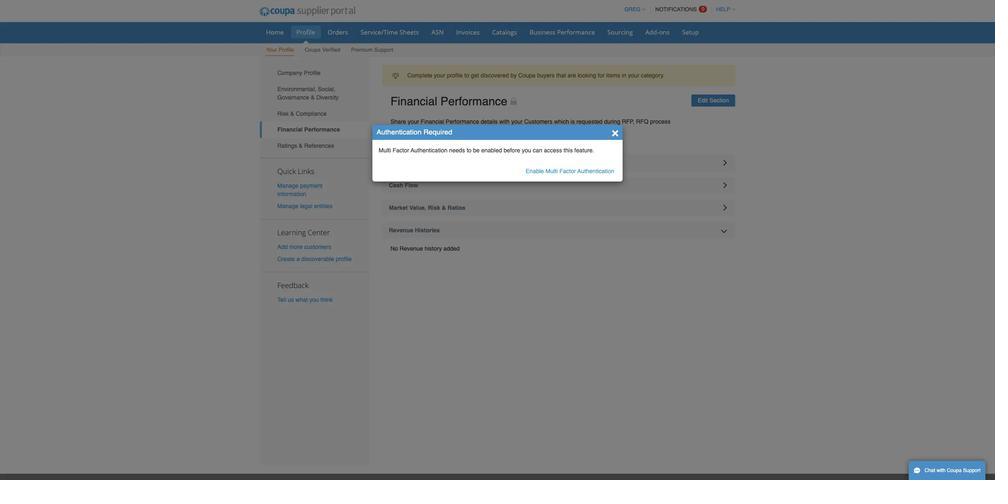 Task type: vqa. For each thing, say whether or not it's contained in the screenshot.
REVENUE HISTORIES dropdown button
yes



Task type: describe. For each thing, give the bounding box(es) containing it.
performance up references
[[304, 127, 340, 133]]

manage for manage payment information
[[277, 183, 298, 189]]

your profile
[[266, 47, 294, 53]]

company profile link
[[260, 65, 369, 81]]

1 vertical spatial multi
[[546, 168, 558, 175]]

profile for company profile
[[304, 70, 321, 76]]

2 heading from the top
[[382, 177, 735, 194]]

1 vertical spatial financial performance
[[277, 127, 340, 133]]

premium support
[[351, 47, 393, 53]]

preferred currencies
[[391, 138, 449, 145]]

items
[[606, 72, 620, 79]]

authentication required
[[377, 128, 452, 136]]

ratings & references link
[[260, 138, 369, 154]]

profile inside "alert"
[[447, 72, 463, 79]]

environmental,
[[277, 86, 316, 93]]

history
[[425, 246, 442, 252]]

coupa inside coupa verified link
[[305, 47, 321, 53]]

rfp,
[[622, 118, 635, 125]]

feedback
[[277, 281, 309, 291]]

tell us what you think button
[[277, 296, 333, 305]]

references
[[304, 143, 334, 149]]

your right complete
[[434, 72, 445, 79]]

risk
[[277, 110, 289, 117]]

1 heading from the top
[[382, 155, 735, 171]]

governance
[[277, 94, 309, 101]]

currencies
[[418, 138, 449, 145]]

support inside button
[[963, 468, 981, 474]]

tell
[[277, 297, 286, 304]]

performance up 'details'
[[441, 95, 507, 108]]

feature.
[[574, 147, 594, 154]]

asn
[[432, 28, 444, 36]]

your profile link
[[266, 45, 294, 56]]

0 vertical spatial authentication
[[377, 128, 422, 136]]

manage legal entities
[[277, 203, 333, 210]]

add-ons link
[[640, 26, 675, 38]]

profile for your profile
[[279, 47, 294, 53]]

ratings & references
[[277, 143, 334, 149]]

business
[[530, 28, 555, 36]]

risk & compliance link
[[260, 106, 369, 122]]

by
[[511, 72, 517, 79]]

performance right business
[[557, 28, 595, 36]]

create a discoverable profile link
[[277, 256, 352, 263]]

orders
[[328, 28, 348, 36]]

orders link
[[322, 26, 354, 38]]

revenue histories heading
[[382, 222, 735, 239]]

edit section link
[[692, 95, 735, 107]]

performance up required at the top left
[[446, 118, 479, 125]]

0 horizontal spatial profile
[[336, 256, 352, 263]]

chat with coupa support button
[[909, 462, 986, 481]]

environmental, social, governance & diversity link
[[260, 81, 369, 106]]

1 vertical spatial revenue
[[400, 246, 423, 252]]

enable multi factor authentication
[[526, 168, 614, 175]]

1 vertical spatial financial
[[421, 118, 444, 125]]

manage payment information
[[277, 183, 323, 198]]

sourcing link
[[602, 26, 638, 38]]

environmental, social, governance & diversity
[[277, 86, 339, 101]]

0 vertical spatial multi
[[379, 147, 391, 154]]

are
[[568, 72, 576, 79]]

learning
[[277, 228, 306, 238]]

that
[[556, 72, 566, 79]]

revenue histories button
[[382, 222, 735, 239]]

is
[[571, 118, 575, 125]]

no revenue history added
[[391, 246, 460, 252]]

buyers
[[537, 72, 555, 79]]

quick links
[[277, 166, 314, 176]]

risk & compliance
[[277, 110, 327, 117]]

enable
[[526, 168, 544, 175]]

premium support link
[[351, 45, 394, 56]]

share your financial performance details with your customers which is requested during rfp, rfq process
[[391, 118, 671, 125]]

legal
[[300, 203, 312, 210]]

preferred
[[391, 138, 417, 145]]

for
[[598, 72, 605, 79]]

complete your profile to get discovered by coupa buyers that are looking for items in your category.
[[407, 72, 665, 79]]

sourcing
[[608, 28, 633, 36]]

get
[[471, 72, 479, 79]]

with inside button
[[937, 468, 946, 474]]

can
[[533, 147, 542, 154]]

links
[[298, 166, 314, 176]]

histories
[[415, 227, 440, 234]]

company
[[277, 70, 302, 76]]

access
[[544, 147, 562, 154]]

0 horizontal spatial support
[[374, 47, 393, 53]]

1 horizontal spatial factor
[[560, 168, 576, 175]]

coupa inside 'complete your profile to get discovered by coupa buyers that are looking for items in your category.' "alert"
[[518, 72, 536, 79]]

your
[[266, 47, 277, 53]]

us
[[288, 297, 294, 304]]

0 vertical spatial profile
[[296, 28, 315, 36]]

details
[[481, 118, 498, 125]]

× button
[[612, 126, 619, 139]]

a
[[297, 256, 300, 263]]

asn link
[[426, 26, 449, 38]]



Task type: locate. For each thing, give the bounding box(es) containing it.
invoices
[[456, 28, 480, 36]]

in
[[622, 72, 626, 79]]

quick
[[277, 166, 296, 176]]

needs
[[449, 147, 465, 154]]

1 vertical spatial manage
[[277, 203, 298, 210]]

revenue right no
[[400, 246, 423, 252]]

1 horizontal spatial support
[[963, 468, 981, 474]]

2 manage from the top
[[277, 203, 298, 210]]

you left think
[[310, 297, 319, 304]]

heading down enable multi factor authentication
[[382, 177, 735, 194]]

financial performance link
[[260, 122, 369, 138]]

&
[[311, 94, 315, 101], [290, 110, 294, 117], [299, 143, 303, 149]]

0 vertical spatial manage
[[277, 183, 298, 189]]

1 vertical spatial support
[[963, 468, 981, 474]]

with right 'details'
[[499, 118, 510, 125]]

coupa supplier portal image
[[254, 1, 361, 22]]

learning center
[[277, 228, 330, 238]]

service/time sheets link
[[355, 26, 425, 38]]

1 vertical spatial you
[[310, 297, 319, 304]]

factor
[[393, 147, 409, 154], [560, 168, 576, 175]]

1 vertical spatial profile
[[336, 256, 352, 263]]

authentication down currencies
[[411, 147, 448, 154]]

add-ons
[[645, 28, 670, 36]]

1 vertical spatial factor
[[560, 168, 576, 175]]

authentication down share
[[377, 128, 422, 136]]

to inside "alert"
[[464, 72, 469, 79]]

coupa
[[305, 47, 321, 53], [518, 72, 536, 79], [947, 468, 962, 474]]

2 vertical spatial profile
[[304, 70, 321, 76]]

verified
[[322, 47, 340, 53]]

2 horizontal spatial &
[[311, 94, 315, 101]]

tell us what you think
[[277, 297, 333, 304]]

service/time sheets
[[361, 28, 419, 36]]

authentication down "feature."
[[578, 168, 614, 175]]

profile up environmental, social, governance & diversity link
[[304, 70, 321, 76]]

1 horizontal spatial coupa
[[518, 72, 536, 79]]

1 horizontal spatial profile
[[447, 72, 463, 79]]

requested
[[577, 118, 603, 125]]

manage up the information at the left
[[277, 183, 298, 189]]

multi right enable
[[546, 168, 558, 175]]

1 vertical spatial &
[[290, 110, 294, 117]]

home link
[[261, 26, 289, 38]]

social,
[[318, 86, 335, 93]]

authentication
[[377, 128, 422, 136], [411, 147, 448, 154], [578, 168, 614, 175]]

1 vertical spatial profile
[[279, 47, 294, 53]]

edit section
[[698, 97, 729, 104]]

1 horizontal spatial financial performance
[[391, 95, 507, 108]]

your right in
[[628, 72, 639, 79]]

1 horizontal spatial you
[[522, 147, 531, 154]]

this
[[564, 147, 573, 154]]

more
[[289, 244, 303, 251]]

profile down coupa supplier portal image
[[296, 28, 315, 36]]

multi down "preferred"
[[379, 147, 391, 154]]

compliance
[[296, 110, 327, 117]]

1 vertical spatial heading
[[382, 177, 735, 194]]

manage inside manage payment information
[[277, 183, 298, 189]]

chat
[[925, 468, 935, 474]]

1 horizontal spatial multi
[[546, 168, 558, 175]]

0 vertical spatial factor
[[393, 147, 409, 154]]

factor down "preferred"
[[393, 147, 409, 154]]

heading down access
[[382, 155, 735, 171]]

manage
[[277, 183, 298, 189], [277, 203, 298, 210]]

complete your profile to get discovered by coupa buyers that are looking for items in your category. alert
[[382, 65, 735, 86]]

financial performance
[[391, 95, 507, 108], [277, 127, 340, 133]]

0 horizontal spatial you
[[310, 297, 319, 304]]

customers
[[524, 118, 553, 125]]

required
[[424, 128, 452, 136]]

factor down this
[[560, 168, 576, 175]]

2 vertical spatial &
[[299, 143, 303, 149]]

0 vertical spatial coupa
[[305, 47, 321, 53]]

create a discoverable profile
[[277, 256, 352, 263]]

heading up revenue histories heading
[[382, 200, 735, 216]]

be
[[473, 147, 480, 154]]

& for references
[[299, 143, 303, 149]]

0 horizontal spatial financial performance
[[277, 127, 340, 133]]

profile right discoverable at the left bottom of the page
[[336, 256, 352, 263]]

chat with coupa support
[[925, 468, 981, 474]]

with
[[499, 118, 510, 125], [937, 468, 946, 474]]

1 vertical spatial with
[[937, 468, 946, 474]]

manage payment information link
[[277, 183, 323, 198]]

financial up required at the top left
[[421, 118, 444, 125]]

1 vertical spatial to
[[467, 147, 472, 154]]

2 vertical spatial financial
[[277, 127, 303, 133]]

home
[[266, 28, 284, 36]]

add-
[[645, 28, 659, 36]]

& right "ratings"
[[299, 143, 303, 149]]

which
[[554, 118, 569, 125]]

business performance
[[530, 28, 595, 36]]

1 vertical spatial authentication
[[411, 147, 448, 154]]

0 horizontal spatial &
[[290, 110, 294, 117]]

before
[[504, 147, 520, 154]]

financial performance up required at the top left
[[391, 95, 507, 108]]

share
[[391, 118, 406, 125]]

0 vertical spatial with
[[499, 118, 510, 125]]

financial up "ratings"
[[277, 127, 303, 133]]

& for compliance
[[290, 110, 294, 117]]

0 vertical spatial you
[[522, 147, 531, 154]]

enable multi factor authentication link
[[526, 168, 614, 175]]

ratings
[[277, 143, 297, 149]]

0 horizontal spatial multi
[[379, 147, 391, 154]]

add more customers
[[277, 244, 331, 251]]

1 horizontal spatial &
[[299, 143, 303, 149]]

add more customers link
[[277, 244, 331, 251]]

profile
[[447, 72, 463, 79], [336, 256, 352, 263]]

multi
[[379, 147, 391, 154], [546, 168, 558, 175]]

0 vertical spatial heading
[[382, 155, 735, 171]]

category.
[[641, 72, 665, 79]]

1 horizontal spatial with
[[937, 468, 946, 474]]

revenue up no
[[389, 227, 413, 234]]

discovered
[[481, 72, 509, 79]]

coupa left verified
[[305, 47, 321, 53]]

center
[[308, 228, 330, 238]]

0 horizontal spatial coupa
[[305, 47, 321, 53]]

multi factor authentication needs to be enabled before you can access this feature.
[[379, 147, 594, 154]]

no
[[391, 246, 398, 252]]

1 vertical spatial coupa
[[518, 72, 536, 79]]

coupa right "chat"
[[947, 468, 962, 474]]

performance
[[557, 28, 595, 36], [441, 95, 507, 108], [446, 118, 479, 125], [304, 127, 340, 133]]

with right "chat"
[[937, 468, 946, 474]]

coupa inside chat with coupa support button
[[947, 468, 962, 474]]

to left the be
[[467, 147, 472, 154]]

information
[[277, 191, 306, 198]]

payment
[[300, 183, 323, 189]]

what
[[296, 297, 308, 304]]

& inside environmental, social, governance & diversity
[[311, 94, 315, 101]]

manage down the information at the left
[[277, 203, 298, 210]]

financial performance down compliance
[[277, 127, 340, 133]]

you left can
[[522, 147, 531, 154]]

1 manage from the top
[[277, 183, 298, 189]]

profile left the get
[[447, 72, 463, 79]]

revenue
[[389, 227, 413, 234], [400, 246, 423, 252]]

create
[[277, 256, 295, 263]]

2 horizontal spatial coupa
[[947, 468, 962, 474]]

0 horizontal spatial with
[[499, 118, 510, 125]]

& left diversity
[[311, 94, 315, 101]]

0 vertical spatial &
[[311, 94, 315, 101]]

profile link
[[291, 26, 321, 38]]

your left customers
[[511, 118, 523, 125]]

revenue histories
[[389, 227, 440, 234]]

your up the authentication required
[[408, 118, 419, 125]]

0 vertical spatial financial performance
[[391, 95, 507, 108]]

financial up share
[[391, 95, 437, 108]]

edit
[[698, 97, 708, 104]]

0 vertical spatial revenue
[[389, 227, 413, 234]]

0 horizontal spatial factor
[[393, 147, 409, 154]]

setup
[[682, 28, 699, 36]]

to left the get
[[464, 72, 469, 79]]

enabled
[[481, 147, 502, 154]]

0 vertical spatial support
[[374, 47, 393, 53]]

& inside "link"
[[299, 143, 303, 149]]

customers
[[304, 244, 331, 251]]

coupa right by at the right top of the page
[[518, 72, 536, 79]]

0 vertical spatial profile
[[447, 72, 463, 79]]

manage for manage legal entities
[[277, 203, 298, 210]]

0 vertical spatial financial
[[391, 95, 437, 108]]

company profile
[[277, 70, 321, 76]]

3 heading from the top
[[382, 200, 735, 216]]

revenue inside dropdown button
[[389, 227, 413, 234]]

& right the risk
[[290, 110, 294, 117]]

discoverable
[[301, 256, 334, 263]]

2 vertical spatial authentication
[[578, 168, 614, 175]]

to
[[464, 72, 469, 79], [467, 147, 472, 154]]

service/time
[[361, 28, 398, 36]]

2 vertical spatial coupa
[[947, 468, 962, 474]]

added
[[444, 246, 460, 252]]

during
[[604, 118, 620, 125]]

sheets
[[400, 28, 419, 36]]

section
[[710, 97, 729, 104]]

2 vertical spatial heading
[[382, 200, 735, 216]]

think
[[321, 297, 333, 304]]

catalogs link
[[487, 26, 523, 38]]

manage legal entities link
[[277, 203, 333, 210]]

you inside tell us what you think button
[[310, 297, 319, 304]]

0 vertical spatial to
[[464, 72, 469, 79]]

heading
[[382, 155, 735, 171], [382, 177, 735, 194], [382, 200, 735, 216]]

coupa verified
[[305, 47, 340, 53]]

catalogs
[[492, 28, 517, 36]]

profile right your
[[279, 47, 294, 53]]



